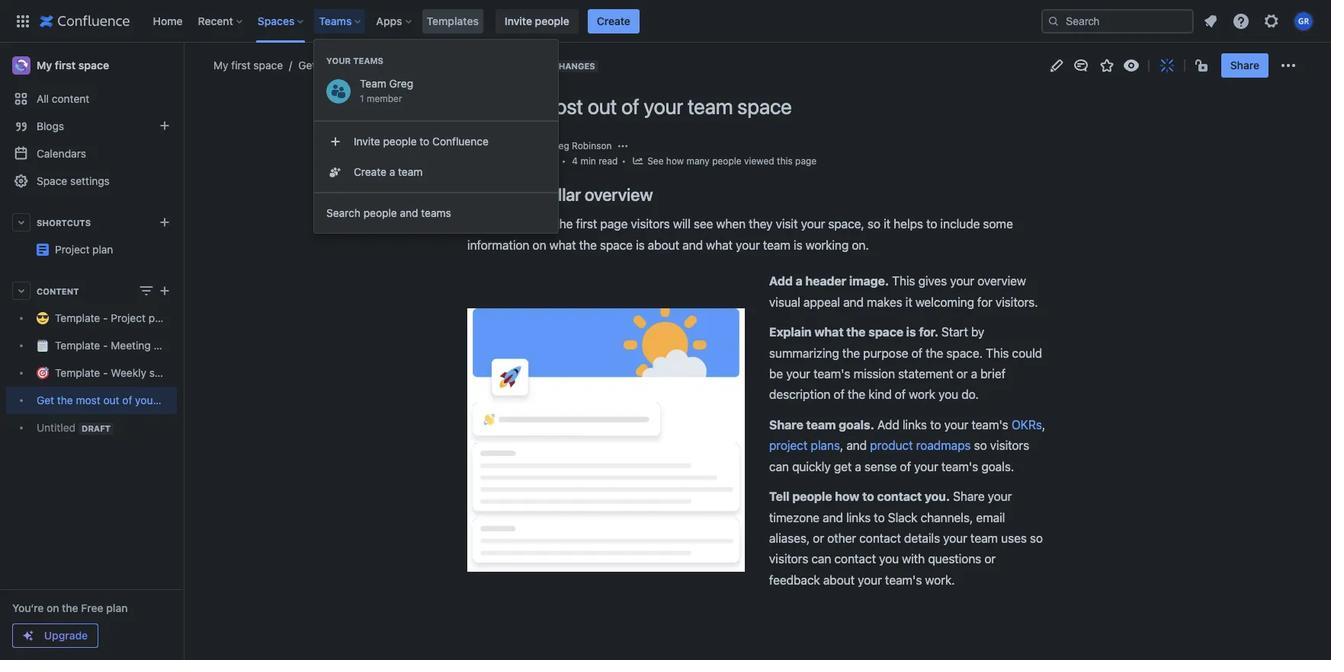 Task type: describe. For each thing, give the bounding box(es) containing it.
links for and
[[846, 511, 871, 525]]

visitors inside so visitors can quickly get a sense of your team's goals.
[[990, 439, 1029, 453]]

create for create a team
[[354, 165, 386, 178]]

page inside button
[[795, 155, 817, 167]]

team's inside the start by summarizing the purpose of the space. this could be your team's mission statement or a brief description of the kind of work you do.
[[813, 367, 850, 381]]

product roadmaps link
[[870, 439, 971, 453]]

Search field
[[1041, 9, 1194, 33]]

template for template - weekly status report
[[55, 367, 100, 380]]

information
[[467, 238, 529, 252]]

read
[[599, 155, 618, 167]]

home
[[153, 14, 183, 27]]

create a page image
[[156, 282, 174, 300]]

1 vertical spatial get the most out of your team space
[[467, 94, 792, 119]]

space down the templates link
[[449, 59, 478, 72]]

template - weekly status report
[[55, 367, 213, 380]]

space.
[[946, 347, 983, 360]]

space down spaces
[[253, 59, 283, 72]]

change view image
[[137, 282, 156, 300]]

team's inside share team goals. add links to your team's okrs , project plans , and product roadmaps
[[971, 418, 1008, 432]]

2 vertical spatial or
[[984, 553, 996, 567]]

1 vertical spatial how
[[835, 490, 859, 504]]

team inside button
[[398, 165, 423, 178]]

stellar
[[535, 184, 581, 205]]

0 vertical spatial get the most out of your team space link
[[283, 58, 478, 73]]

overview for create a stellar overview
[[585, 184, 653, 205]]

this gives your overview visual appeal and makes it welcoming for visitors.
[[769, 275, 1038, 309]]

channels,
[[921, 511, 973, 525]]

or inside the start by summarizing the purpose of the space. this could be your team's mission statement or a brief description of the kind of work you do.
[[956, 367, 968, 381]]

and inside share team goals. add links to your team's okrs , project plans , and product roadmaps
[[846, 439, 867, 453]]

so inside the overview is the first page visitors will see when they visit your space, so it helps to include some information on what the space is about and what your team is working on.
[[867, 218, 880, 231]]

space,
[[828, 218, 864, 231]]

questions
[[928, 553, 981, 567]]

mission
[[853, 367, 895, 381]]

working
[[806, 238, 849, 252]]

include
[[940, 218, 980, 231]]

your up "see" in the left of the page
[[644, 94, 683, 119]]

apps
[[376, 14, 402, 27]]

1 horizontal spatial greg
[[548, 140, 569, 152]]

space inside tree
[[187, 394, 217, 407]]

team greg image
[[326, 79, 351, 104]]

apps button
[[372, 9, 417, 33]]

1 horizontal spatial most
[[338, 59, 362, 72]]

of up the team
[[384, 59, 394, 72]]

of up manage page ownership "icon"
[[621, 94, 639, 119]]

search
[[326, 207, 361, 220]]

teams button
[[314, 9, 367, 33]]

2 horizontal spatial what
[[814, 326, 844, 339]]

your inside the start by summarizing the purpose of the space. this could be your team's mission statement or a brief description of the kind of work you do.
[[786, 367, 810, 381]]

teams inside group
[[353, 56, 383, 66]]

could
[[1012, 347, 1042, 360]]

sense
[[864, 460, 897, 474]]

your teams
[[326, 56, 383, 66]]

of inside space element
[[122, 394, 132, 407]]

add a header image.
[[769, 275, 889, 288]]

first inside space element
[[55, 59, 76, 72]]

see
[[647, 155, 664, 167]]

status
[[149, 367, 180, 380]]

so visitors can quickly get a sense of your team's goals.
[[769, 439, 1032, 474]]

of up "statement"
[[911, 347, 922, 360]]

templates link
[[422, 9, 483, 33]]

0 horizontal spatial project
[[55, 243, 90, 256]]

to down sense
[[862, 490, 874, 504]]

will
[[673, 218, 690, 231]]

makes
[[867, 296, 902, 309]]

start
[[941, 326, 968, 339]]

and inside share your timezone and links to slack channels, email aliases, or other contact details your team uses so visitors can contact you with questions or feedback about your team's work.
[[823, 511, 843, 525]]

some
[[983, 218, 1013, 231]]

no restrictions image
[[1194, 56, 1212, 75]]

a for team
[[389, 165, 395, 178]]

other
[[827, 532, 856, 546]]

create for create a stellar overview
[[467, 184, 518, 205]]

team up many
[[688, 94, 733, 119]]

people for teams
[[363, 207, 397, 220]]

1 horizontal spatial first
[[231, 59, 251, 72]]

teams inside popup button
[[319, 14, 352, 27]]

feedback
[[769, 574, 820, 588]]

notes
[[154, 340, 181, 353]]

about for feedback
[[823, 574, 855, 588]]

free
[[81, 602, 103, 615]]

your up questions
[[943, 532, 967, 546]]

space settings link
[[6, 168, 177, 195]]

2 horizontal spatial out
[[588, 94, 617, 119]]

invite people to confluence
[[354, 135, 489, 148]]

tell people how to contact you.
[[769, 490, 950, 504]]

template for template - meeting notes
[[55, 340, 100, 353]]

1 horizontal spatial project plan
[[177, 237, 235, 250]]

project plan link up change view icon
[[6, 236, 235, 264]]

collapse sidebar image
[[166, 50, 200, 81]]

see how many people viewed this page
[[647, 155, 817, 167]]

you inside the start by summarizing the purpose of the space. this could be your team's mission statement or a brief description of the kind of work you do.
[[938, 388, 958, 402]]

tree inside space element
[[6, 305, 217, 442]]

create a team button
[[314, 157, 558, 188]]

all content
[[37, 92, 89, 105]]

project plans link
[[769, 439, 840, 453]]

teams
[[421, 207, 451, 220]]

create link
[[588, 9, 639, 33]]

calendars link
[[6, 140, 177, 168]]

0 horizontal spatial add
[[769, 275, 793, 288]]

shortcuts button
[[6, 209, 177, 236]]

confluence
[[432, 135, 489, 148]]

all content link
[[6, 85, 177, 113]]

invite people
[[505, 14, 569, 27]]

global element
[[9, 0, 1038, 42]]

1 vertical spatial ,
[[840, 439, 843, 453]]

most inside space element
[[76, 394, 100, 407]]

shortcuts
[[37, 218, 91, 228]]

you're
[[12, 602, 44, 615]]

invite for invite people
[[505, 14, 532, 27]]

page inside the overview is the first page visitors will see when they visit your space, so it helps to include some information on what the space is about and what your team is working on.
[[600, 218, 628, 231]]

create a team
[[354, 165, 423, 178]]

details
[[904, 532, 940, 546]]

oct 20, 2023
[[502, 155, 559, 167]]

create a stellar overview
[[467, 184, 653, 205]]

min
[[580, 155, 596, 167]]

member
[[367, 93, 402, 104]]

greg inside team greg 1 member
[[389, 77, 413, 90]]

appswitcher icon image
[[14, 12, 32, 30]]

draft
[[82, 424, 111, 434]]

viewed
[[744, 155, 774, 167]]

out inside space element
[[103, 394, 119, 407]]

0 vertical spatial contact
[[877, 490, 922, 504]]

0 horizontal spatial get the most out of your team space link
[[6, 387, 217, 415]]

changes
[[552, 61, 595, 71]]

okrs
[[1011, 418, 1042, 432]]

invite people to confluence image
[[326, 133, 345, 151]]

can inside so visitors can quickly get a sense of your team's goals.
[[769, 460, 789, 474]]

get the most out of your team space inside tree
[[37, 394, 217, 407]]

overview for this gives your overview visual appeal and makes it welcoming for visitors.
[[977, 275, 1026, 288]]

a inside so visitors can quickly get a sense of your team's goals.
[[855, 460, 861, 474]]

all
[[37, 92, 49, 105]]

template - project plan link
[[6, 305, 177, 332]]

to inside button
[[420, 135, 429, 148]]

group containing invite people to confluence
[[314, 120, 558, 192]]

explain what the space is for.
[[769, 326, 941, 339]]

2 vertical spatial contact
[[834, 553, 876, 567]]

of right the description
[[834, 388, 845, 402]]

a for stellar
[[522, 184, 531, 205]]

unpublished changes
[[487, 61, 595, 71]]

content
[[52, 92, 89, 105]]

share your timezone and links to slack channels, email aliases, or other contact details your team uses so visitors can contact you with questions or feedback about your team's work.
[[769, 490, 1046, 588]]

your up working
[[801, 218, 825, 231]]

you inside share your timezone and links to slack channels, email aliases, or other contact details your team uses so visitors can contact you with questions or feedback about your team's work.
[[879, 553, 899, 567]]

home link
[[148, 9, 187, 33]]

work
[[909, 388, 935, 402]]

tell
[[769, 490, 789, 504]]

settings
[[70, 175, 110, 188]]

blogs
[[37, 120, 64, 133]]

brief
[[980, 367, 1005, 381]]

this inside the start by summarizing the purpose of the space. this could be your team's mission statement or a brief description of the kind of work you do.
[[986, 347, 1009, 360]]

0 vertical spatial ,
[[1042, 418, 1045, 432]]

search people and teams
[[326, 207, 451, 220]]

you.
[[925, 490, 950, 504]]

and inside button
[[400, 207, 418, 220]]

2023
[[537, 155, 559, 167]]

invite for invite people to confluence
[[354, 135, 380, 148]]

the
[[467, 218, 488, 231]]

on inside the overview is the first page visitors will see when they visit your space, so it helps to include some information on what the space is about and what your team is working on.
[[532, 238, 546, 252]]

1 horizontal spatial what
[[706, 238, 733, 252]]

of right kind
[[895, 388, 906, 402]]

space up all content link
[[78, 59, 109, 72]]

of inside so visitors can quickly get a sense of your team's goals.
[[900, 460, 911, 474]]

work.
[[925, 574, 955, 588]]

my first space link inside space element
[[6, 50, 177, 81]]

your
[[326, 56, 351, 66]]

description
[[769, 388, 830, 402]]

create for create
[[597, 14, 630, 27]]

first inside the overview is the first page visitors will see when they visit your space, so it helps to include some information on what the space is about and what your team is working on.
[[576, 218, 597, 231]]

team's inside share your timezone and links to slack channels, email aliases, or other contact details your team uses so visitors can contact you with questions or feedback about your team's work.
[[885, 574, 922, 588]]

add shortcut image
[[156, 213, 174, 232]]

team down the templates link
[[421, 59, 446, 72]]

1 vertical spatial get
[[467, 94, 500, 119]]

to inside share your timezone and links to slack channels, email aliases, or other contact details your team uses so visitors can contact you with questions or feedback about your team's work.
[[874, 511, 885, 525]]



Task type: vqa. For each thing, say whether or not it's contained in the screenshot.
The Their
no



Task type: locate. For each thing, give the bounding box(es) containing it.
0 vertical spatial goals.
[[839, 418, 874, 432]]

template for template - project plan
[[55, 312, 100, 325]]

0 horizontal spatial this
[[892, 275, 915, 288]]

,
[[1042, 418, 1045, 432], [840, 439, 843, 453]]

the
[[319, 59, 335, 72], [504, 94, 534, 119], [555, 218, 573, 231], [579, 238, 597, 252], [846, 326, 866, 339], [842, 347, 860, 360], [926, 347, 943, 360], [848, 388, 865, 402], [57, 394, 73, 407], [62, 602, 78, 615]]

space inside the overview is the first page visitors will see when they visit your space, so it helps to include some information on what the space is about and what your team is working on.
[[600, 238, 633, 252]]

share right the no restrictions image
[[1230, 59, 1259, 72]]

to up 'create a team' button
[[420, 135, 429, 148]]

how right "see" in the left of the page
[[666, 155, 684, 167]]

your inside this gives your overview visual appeal and makes it welcoming for visitors.
[[950, 275, 974, 288]]

share inside share team goals. add links to your team's okrs , project plans , and product roadmaps
[[769, 418, 803, 432]]

1 horizontal spatial share
[[953, 490, 985, 504]]

, down "could"
[[1042, 418, 1045, 432]]

invite inside invite people to confluence button
[[354, 135, 380, 148]]

- up the template - meeting notes link
[[103, 312, 108, 325]]

your up welcoming
[[950, 275, 974, 288]]

2 horizontal spatial most
[[538, 94, 583, 119]]

your teams group
[[314, 40, 558, 116]]

overview up visitors. at top
[[977, 275, 1026, 288]]

when
[[716, 218, 746, 231]]

page down create a stellar overview
[[600, 218, 628, 231]]

so inside so visitors can quickly get a sense of your team's goals.
[[974, 439, 987, 453]]

blogs link
[[6, 113, 177, 140]]

visual
[[769, 296, 800, 309]]

the inside tree
[[57, 394, 73, 407]]

0 vertical spatial -
[[103, 312, 108, 325]]

manage page ownership image
[[616, 140, 629, 153]]

1 vertical spatial get the most out of your team space link
[[6, 387, 217, 415]]

1 vertical spatial add
[[877, 418, 899, 432]]

team inside share team goals. add links to your team's okrs , project plans , and product roadmaps
[[806, 418, 836, 432]]

2 - from the top
[[103, 340, 108, 353]]

a left brief
[[971, 367, 977, 381]]

recent button
[[193, 9, 248, 33]]

appeal
[[803, 296, 840, 309]]

be
[[769, 367, 783, 381]]

2 my from the left
[[213, 59, 228, 72]]

1 horizontal spatial teams
[[353, 56, 383, 66]]

visitors
[[631, 218, 670, 231], [990, 439, 1029, 453], [769, 553, 808, 567]]

robinson
[[572, 140, 612, 152]]

2 horizontal spatial so
[[1030, 532, 1043, 546]]

people inside button
[[535, 14, 569, 27]]

0 vertical spatial most
[[338, 59, 362, 72]]

1 vertical spatial this
[[986, 347, 1009, 360]]

team's down summarizing in the bottom of the page
[[813, 367, 850, 381]]

search people and teams button
[[314, 198, 558, 229]]

share button
[[1221, 53, 1269, 78]]

0 horizontal spatial on
[[47, 602, 59, 615]]

banner containing home
[[0, 0, 1331, 43]]

calendars
[[37, 147, 86, 160]]

0 horizontal spatial share
[[769, 418, 803, 432]]

project
[[177, 237, 212, 250], [55, 243, 90, 256], [111, 312, 146, 325]]

get the most out of your team space down weekly on the left bottom of page
[[37, 394, 217, 407]]

share inside share your timezone and links to slack channels, email aliases, or other contact details your team uses so visitors can contact you with questions or feedback about your team's work.
[[953, 490, 985, 504]]

2 vertical spatial so
[[1030, 532, 1043, 546]]

slack
[[888, 511, 917, 525]]

teams
[[319, 14, 352, 27], [353, 56, 383, 66]]

group
[[314, 120, 558, 192]]

1 vertical spatial out
[[588, 94, 617, 119]]

first down recent popup button
[[231, 59, 251, 72]]

1 horizontal spatial my
[[213, 59, 228, 72]]

0 vertical spatial greg
[[389, 77, 413, 90]]

0 vertical spatial page
[[795, 155, 817, 167]]

team greg 1 member
[[360, 77, 413, 104]]

goals.
[[839, 418, 874, 432], [981, 460, 1014, 474]]

email
[[976, 511, 1005, 525]]

team's down with
[[885, 574, 922, 588]]

greg up member
[[389, 77, 413, 90]]

create a blog image
[[156, 117, 174, 135]]

your up email
[[988, 490, 1012, 504]]

1 vertical spatial template
[[55, 340, 100, 353]]

1 vertical spatial so
[[974, 439, 987, 453]]

and inside the overview is the first page visitors will see when they visit your space, so it helps to include some information on what the space is about and what your team is working on.
[[682, 238, 703, 252]]

edit this page image
[[1047, 56, 1066, 75]]

people
[[535, 14, 569, 27], [383, 135, 417, 148], [712, 155, 741, 167], [363, 207, 397, 220], [792, 490, 832, 504]]

template - weekly status report link
[[6, 360, 213, 387]]

invite people to confluence button
[[314, 127, 558, 157]]

stop watching image
[[1122, 56, 1140, 75]]

1 vertical spatial about
[[823, 574, 855, 588]]

people inside button
[[383, 135, 417, 148]]

untitled draft
[[37, 422, 111, 435]]

how inside button
[[666, 155, 684, 167]]

2 vertical spatial create
[[467, 184, 518, 205]]

share for share team goals. add links to your team's okrs , project plans , and product roadmaps
[[769, 418, 803, 432]]

and inside this gives your overview visual appeal and makes it welcoming for visitors.
[[843, 296, 864, 309]]

1 horizontal spatial get the most out of your team space link
[[283, 58, 478, 73]]

so up the on.
[[867, 218, 880, 231]]

1 template from the top
[[55, 312, 100, 325]]

share up project
[[769, 418, 803, 432]]

1 my from the left
[[37, 59, 52, 72]]

overview down read
[[585, 184, 653, 205]]

spaces button
[[253, 9, 310, 33]]

2 my first space from the left
[[213, 59, 283, 72]]

can down other
[[811, 553, 831, 567]]

template
[[55, 312, 100, 325], [55, 340, 100, 353], [55, 367, 100, 380]]

project plan link down shortcuts dropdown button
[[55, 243, 113, 256]]

invite inside invite people button
[[505, 14, 532, 27]]

0 horizontal spatial goals.
[[839, 418, 874, 432]]

1 horizontal spatial or
[[956, 367, 968, 381]]

get left your
[[298, 59, 316, 72]]

people for to
[[792, 490, 832, 504]]

goals. inside so visitors can quickly get a sense of your team's goals.
[[981, 460, 1014, 474]]

or left other
[[813, 532, 824, 546]]

so right roadmaps
[[974, 439, 987, 453]]

0 vertical spatial teams
[[319, 14, 352, 27]]

2 horizontal spatial first
[[576, 218, 597, 231]]

how
[[666, 155, 684, 167], [835, 490, 859, 504]]

0 vertical spatial get
[[298, 59, 316, 72]]

links inside share your timezone and links to slack channels, email aliases, or other contact details your team uses so visitors can contact you with questions or feedback about your team's work.
[[846, 511, 871, 525]]

1 my first space from the left
[[37, 59, 109, 72]]

notification icon image
[[1201, 12, 1220, 30]]

your left work. on the right of the page
[[858, 574, 882, 588]]

plan inside tree
[[149, 312, 169, 325]]

overview up the information
[[491, 218, 540, 231]]

contact down other
[[834, 553, 876, 567]]

0 horizontal spatial you
[[879, 553, 899, 567]]

quick summary image
[[1158, 56, 1176, 75]]

team down visit
[[763, 238, 790, 252]]

this
[[777, 155, 793, 167]]

visitors left will
[[631, 218, 670, 231]]

your up team greg 1 member on the left of the page
[[397, 59, 418, 72]]

premium image
[[22, 630, 34, 643]]

of right sense
[[900, 460, 911, 474]]

people right search
[[363, 207, 397, 220]]

team inside share your timezone and links to slack channels, email aliases, or other contact details your team uses so visitors can contact you with questions or feedback about your team's work.
[[970, 532, 998, 546]]

about down will
[[648, 238, 679, 252]]

on inside space element
[[47, 602, 59, 615]]

get the most out of your team space link up draft
[[6, 387, 217, 415]]

0 horizontal spatial ,
[[840, 439, 843, 453]]

about
[[648, 238, 679, 252], [823, 574, 855, 588]]

2 horizontal spatial project
[[177, 237, 212, 250]]

0 vertical spatial on
[[532, 238, 546, 252]]

create inside 'global' element
[[597, 14, 630, 27]]

4 min read
[[572, 155, 618, 167]]

and left teams
[[400, 207, 418, 220]]

invite people button
[[495, 9, 578, 33]]

1 vertical spatial links
[[846, 511, 871, 525]]

you left do.
[[938, 388, 958, 402]]

with
[[902, 553, 925, 567]]

confluence image
[[40, 12, 130, 30], [40, 12, 130, 30]]

links for add
[[902, 418, 927, 432]]

goals. down okrs
[[981, 460, 1014, 474]]

on
[[532, 238, 546, 252], [47, 602, 59, 615]]

about inside share your timezone and links to slack channels, email aliases, or other contact details your team uses so visitors can contact you with questions or feedback about your team's work.
[[823, 574, 855, 588]]

a right get
[[855, 460, 861, 474]]

your up the description
[[786, 367, 810, 381]]

1 horizontal spatial get
[[298, 59, 316, 72]]

help icon image
[[1232, 12, 1250, 30]]

to up roadmaps
[[930, 418, 941, 432]]

quickly
[[792, 460, 831, 474]]

star image
[[1098, 56, 1116, 75]]

1 horizontal spatial my first space
[[213, 59, 283, 72]]

1 horizontal spatial on
[[532, 238, 546, 252]]

0 horizontal spatial first
[[55, 59, 76, 72]]

0 horizontal spatial project plan
[[55, 243, 113, 256]]

and up other
[[823, 511, 843, 525]]

a for header
[[796, 275, 802, 288]]

0 horizontal spatial most
[[76, 394, 100, 407]]

1 horizontal spatial project
[[111, 312, 146, 325]]

many
[[686, 155, 710, 167]]

team inside tree
[[160, 394, 184, 407]]

a
[[389, 165, 395, 178], [522, 184, 531, 205], [796, 275, 802, 288], [971, 367, 977, 381], [855, 460, 861, 474]]

aliases,
[[769, 532, 810, 546]]

0 vertical spatial share
[[1230, 59, 1259, 72]]

team down status
[[160, 394, 184, 407]]

on right the information
[[532, 238, 546, 252]]

page
[[795, 155, 817, 167], [600, 218, 628, 231]]

upgrade
[[44, 630, 88, 643]]

0 horizontal spatial so
[[867, 218, 880, 231]]

my first space down recent popup button
[[213, 59, 283, 72]]

visitors down okrs
[[990, 439, 1029, 453]]

to inside share team goals. add links to your team's okrs , project plans , and product roadmaps
[[930, 418, 941, 432]]

your inside share team goals. add links to your team's okrs , project plans , and product roadmaps
[[944, 418, 968, 432]]

0 vertical spatial how
[[666, 155, 684, 167]]

the overview is the first page visitors will see when they visit your space, so it helps to include some information on what the space is about and what your team is working on.
[[467, 218, 1016, 252]]

to
[[420, 135, 429, 148], [926, 218, 937, 231], [930, 418, 941, 432], [862, 490, 874, 504], [874, 511, 885, 525]]

welcoming
[[915, 296, 974, 309]]

people up timezone
[[792, 490, 832, 504]]

get
[[298, 59, 316, 72], [467, 94, 500, 119], [37, 394, 54, 407]]

unpublished
[[487, 61, 550, 71]]

0 horizontal spatial or
[[813, 532, 824, 546]]

roadmaps
[[916, 439, 971, 453]]

2 horizontal spatial or
[[984, 553, 996, 567]]

space down report
[[187, 394, 217, 407]]

space settings
[[37, 175, 110, 188]]

for.
[[919, 326, 939, 339]]

share inside share dropdown button
[[1230, 59, 1259, 72]]

2 horizontal spatial visitors
[[990, 439, 1029, 453]]

goals. inside share team goals. add links to your team's okrs , project plans , and product roadmaps
[[839, 418, 874, 432]]

it right makes
[[905, 296, 912, 309]]

get up untitled
[[37, 394, 54, 407]]

1 horizontal spatial out
[[365, 59, 381, 72]]

- for meeting
[[103, 340, 108, 353]]

people right many
[[712, 155, 741, 167]]

people up unpublished changes
[[535, 14, 569, 27]]

banner
[[0, 0, 1331, 43]]

1 vertical spatial contact
[[859, 532, 901, 546]]

template - project plan
[[55, 312, 169, 325]]

0 horizontal spatial can
[[769, 460, 789, 474]]

0 horizontal spatial my first space link
[[6, 50, 177, 81]]

0 vertical spatial add
[[769, 275, 793, 288]]

1 horizontal spatial it
[[905, 296, 912, 309]]

0 vertical spatial so
[[867, 218, 880, 231]]

this up brief
[[986, 347, 1009, 360]]

0 horizontal spatial it
[[884, 218, 890, 231]]

2 vertical spatial get the most out of your team space
[[37, 394, 217, 407]]

team inside the overview is the first page visitors will see when they visit your space, so it helps to include some information on what the space is about and what your team is working on.
[[763, 238, 790, 252]]

first down create a stellar overview
[[576, 218, 597, 231]]

my first space inside space element
[[37, 59, 109, 72]]

it inside the overview is the first page visitors will see when they visit your space, so it helps to include some information on what the space is about and what your team is working on.
[[884, 218, 890, 231]]

it inside this gives your overview visual appeal and makes it welcoming for visitors.
[[905, 296, 912, 309]]

image.
[[849, 275, 889, 288]]

1 horizontal spatial this
[[986, 347, 1009, 360]]

- for project
[[103, 312, 108, 325]]

tree
[[6, 305, 217, 442]]

1 vertical spatial create
[[354, 165, 386, 178]]

more actions image
[[1279, 56, 1297, 75]]

tree containing template - project plan
[[6, 305, 217, 442]]

they
[[749, 218, 773, 231]]

my
[[37, 59, 52, 72], [213, 59, 228, 72]]

team up 'plans'
[[806, 418, 836, 432]]

out up the team
[[365, 59, 381, 72]]

your inside so visitors can quickly get a sense of your team's goals.
[[914, 460, 938, 474]]

1 vertical spatial greg
[[548, 140, 569, 152]]

content
[[37, 286, 79, 296]]

1 horizontal spatial you
[[938, 388, 958, 402]]

1 vertical spatial visitors
[[990, 439, 1029, 453]]

overview inside the overview is the first page visitors will see when they visit your space, so it helps to include some information on what the space is about and what your team is working on.
[[491, 218, 540, 231]]

2 vertical spatial -
[[103, 367, 108, 380]]

to inside the overview is the first page visitors will see when they visit your space, so it helps to include some information on what the space is about and what your team is working on.
[[926, 218, 937, 231]]

what down appeal
[[814, 326, 844, 339]]

most down changes
[[538, 94, 583, 119]]

can inside share your timezone and links to slack channels, email aliases, or other contact details your team uses so visitors can contact you with questions or feedback about your team's work.
[[811, 553, 831, 567]]

what down when
[[706, 238, 733, 252]]

create inside button
[[354, 165, 386, 178]]

contact up the slack
[[877, 490, 922, 504]]

3 template from the top
[[55, 367, 100, 380]]

your down they
[[736, 238, 760, 252]]

- for weekly
[[103, 367, 108, 380]]

get up confluence
[[467, 94, 500, 119]]

2 vertical spatial share
[[953, 490, 985, 504]]

links
[[902, 418, 927, 432], [846, 511, 871, 525]]

1 horizontal spatial create
[[467, 184, 518, 205]]

about for is
[[648, 238, 679, 252]]

my up all
[[37, 59, 52, 72]]

4
[[572, 155, 578, 167]]

on.
[[852, 238, 869, 252]]

2 horizontal spatial share
[[1230, 59, 1259, 72]]

space element
[[0, 43, 235, 661]]

visitors inside the overview is the first page visitors will see when they visit your space, so it helps to include some information on what the space is about and what your team is working on.
[[631, 218, 670, 231]]

people up create a team
[[383, 135, 417, 148]]

3 - from the top
[[103, 367, 108, 380]]

1 horizontal spatial can
[[811, 553, 831, 567]]

overview inside this gives your overview visual appeal and makes it welcoming for visitors.
[[977, 275, 1026, 288]]

1 vertical spatial you
[[879, 553, 899, 567]]

your down template - weekly status report
[[135, 394, 157, 407]]

can down project
[[769, 460, 789, 474]]

your up roadmaps
[[944, 418, 968, 432]]

report
[[182, 367, 213, 380]]

1 horizontal spatial goals.
[[981, 460, 1014, 474]]

it
[[884, 218, 890, 231], [905, 296, 912, 309]]

about inside the overview is the first page visitors will see when they visit your space, so it helps to include some information on what the space is about and what your team is working on.
[[648, 238, 679, 252]]

0 horizontal spatial what
[[549, 238, 576, 252]]

my inside space element
[[37, 59, 52, 72]]

1 vertical spatial teams
[[353, 56, 383, 66]]

this
[[892, 275, 915, 288], [986, 347, 1009, 360]]

share up email
[[953, 490, 985, 504]]

get inside tree
[[37, 394, 54, 407]]

1 vertical spatial -
[[103, 340, 108, 353]]

copy image
[[651, 185, 670, 204]]

a up visual at top right
[[796, 275, 802, 288]]

add inside share team goals. add links to your team's okrs , project plans , and product roadmaps
[[877, 418, 899, 432]]

0 horizontal spatial links
[[846, 511, 871, 525]]

your inside space element
[[135, 394, 157, 407]]

upgrade button
[[13, 625, 98, 648]]

weekly
[[111, 367, 146, 380]]

team down email
[[970, 532, 998, 546]]

see how many people viewed this page button
[[632, 154, 817, 169]]

uses
[[1001, 532, 1027, 546]]

people for confluence
[[383, 135, 417, 148]]

1 vertical spatial it
[[905, 296, 912, 309]]

2 template from the top
[[55, 340, 100, 353]]

share for share
[[1230, 59, 1259, 72]]

team
[[421, 59, 446, 72], [688, 94, 733, 119], [398, 165, 423, 178], [763, 238, 790, 252], [160, 394, 184, 407], [806, 418, 836, 432], [970, 532, 998, 546]]

this inside this gives your overview visual appeal and makes it welcoming for visitors.
[[892, 275, 915, 288]]

plan
[[215, 237, 235, 250], [92, 243, 113, 256], [149, 312, 169, 325], [106, 602, 128, 615]]

space
[[78, 59, 109, 72], [253, 59, 283, 72], [449, 59, 478, 72], [737, 94, 792, 119], [600, 238, 633, 252], [868, 326, 903, 339], [187, 394, 217, 407]]

search image
[[1047, 15, 1060, 27]]

1 horizontal spatial page
[[795, 155, 817, 167]]

- left meeting
[[103, 340, 108, 353]]

settings icon image
[[1262, 12, 1281, 30]]

so inside share your timezone and links to slack channels, email aliases, or other contact details your team uses so visitors can contact you with questions or feedback about your team's work.
[[1030, 532, 1043, 546]]

and up get
[[846, 439, 867, 453]]

1 horizontal spatial invite
[[505, 14, 532, 27]]

start by summarizing the purpose of the space. this could be your team's mission statement or a brief description of the kind of work you do.
[[769, 326, 1045, 402]]

team down invite people to confluence
[[398, 165, 423, 178]]

team's inside so visitors can quickly get a sense of your team's goals.
[[941, 460, 978, 474]]

1 horizontal spatial visitors
[[769, 553, 808, 567]]

1 - from the top
[[103, 312, 108, 325]]

plans
[[811, 439, 840, 453]]

template - meeting notes
[[55, 340, 181, 353]]

team
[[360, 77, 386, 90]]

teams up your
[[319, 14, 352, 27]]

of down weekly on the left bottom of page
[[122, 394, 132, 407]]

1 horizontal spatial so
[[974, 439, 987, 453]]

space up viewed
[[737, 94, 792, 119]]

a inside button
[[389, 165, 395, 178]]

a left stellar
[[522, 184, 531, 205]]

oct
[[502, 155, 518, 167]]

1 vertical spatial goals.
[[981, 460, 1014, 474]]

0 horizontal spatial greg
[[389, 77, 413, 90]]

2 vertical spatial most
[[76, 394, 100, 407]]

what down create a stellar overview
[[549, 238, 576, 252]]

0 vertical spatial get the most out of your team space
[[298, 59, 478, 72]]

or down space.
[[956, 367, 968, 381]]

links up product roadmaps link at the right of the page
[[902, 418, 927, 432]]

space down create a stellar overview
[[600, 238, 633, 252]]

a inside the start by summarizing the purpose of the space. this could be your team's mission statement or a brief description of the kind of work you do.
[[971, 367, 977, 381]]

invite right invite people to confluence image
[[354, 135, 380, 148]]

my first space up content
[[37, 59, 109, 72]]

template - project plan image
[[37, 244, 49, 256]]

first up all content
[[55, 59, 76, 72]]

0 vertical spatial you
[[938, 388, 958, 402]]

space up purpose at right
[[868, 326, 903, 339]]

project
[[769, 439, 808, 453]]

create
[[597, 14, 630, 27], [354, 165, 386, 178], [467, 184, 518, 205]]

0 horizontal spatial get
[[37, 394, 54, 407]]

add up "product"
[[877, 418, 899, 432]]

2 horizontal spatial overview
[[977, 275, 1026, 288]]

1 horizontal spatial overview
[[585, 184, 653, 205]]

you're on the free plan
[[12, 602, 128, 615]]

0 vertical spatial create
[[597, 14, 630, 27]]

links inside share team goals. add links to your team's okrs , project plans , and product roadmaps
[[902, 418, 927, 432]]

my first space link up all content link
[[6, 50, 177, 81]]

2 vertical spatial out
[[103, 394, 119, 407]]

2 horizontal spatial create
[[597, 14, 630, 27]]

contact down the slack
[[859, 532, 901, 546]]

1 horizontal spatial my first space link
[[213, 58, 283, 73]]

product
[[870, 439, 913, 453]]

0 vertical spatial about
[[648, 238, 679, 252]]

visitors inside share your timezone and links to slack channels, email aliases, or other contact details your team uses so visitors can contact you with questions or feedback about your team's work.
[[769, 553, 808, 567]]

team's down roadmaps
[[941, 460, 978, 474]]

share for share your timezone and links to slack channels, email aliases, or other contact details your team uses so visitors can contact you with questions or feedback about your team's work.
[[953, 490, 985, 504]]

get the most out of your team space up the team
[[298, 59, 478, 72]]



